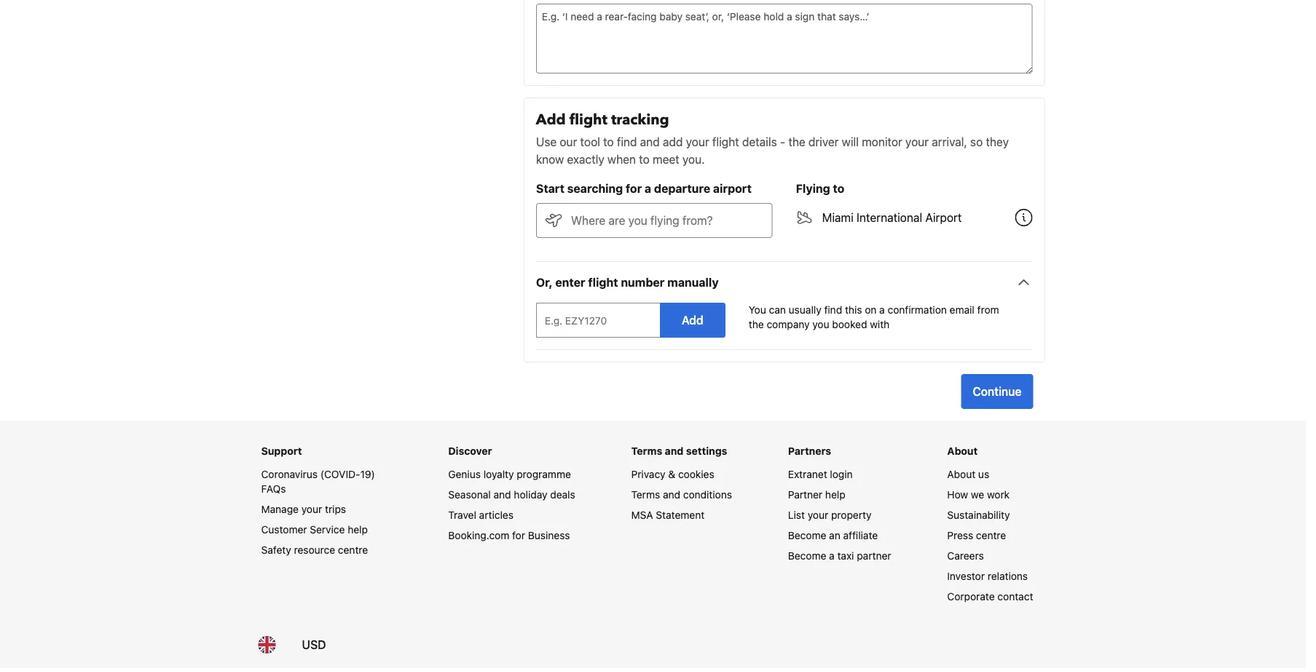 Task type: vqa. For each thing, say whether or not it's contained in the screenshot.
to
yes



Task type: describe. For each thing, give the bounding box(es) containing it.
add flight tracking use our tool to find and add your flight details - the driver will monitor your arrival, so they know exactly when to meet you.
[[536, 110, 1009, 166]]

with
[[870, 319, 890, 331]]

booking.com for business
[[448, 530, 570, 542]]

affiliate
[[843, 530, 878, 542]]

Where are you flying from? field
[[562, 203, 773, 238]]

terms and conditions
[[631, 489, 732, 501]]

and inside add flight tracking use our tool to find and add your flight details - the driver will monitor your arrival, so they know exactly when to meet you.
[[640, 135, 660, 149]]

your down the partner help link
[[808, 510, 828, 522]]

details
[[742, 135, 777, 149]]

flying to
[[796, 182, 844, 196]]

safety
[[261, 544, 291, 556]]

about us
[[947, 469, 989, 481]]

coronavirus (covid-19) faqs link
[[261, 469, 375, 495]]

sustainability link
[[947, 510, 1010, 522]]

airport
[[713, 182, 752, 196]]

your up customer service help link
[[301, 504, 322, 516]]

about for about us
[[947, 469, 975, 481]]

terms for terms and settings
[[631, 445, 662, 457]]

customer service help
[[261, 524, 368, 536]]

privacy & cookies
[[631, 469, 714, 481]]

they
[[986, 135, 1009, 149]]

the inside add flight tracking use our tool to find and add your flight details - the driver will monitor your arrival, so they know exactly when to meet you.
[[788, 135, 805, 149]]

extranet login
[[788, 469, 853, 481]]

meet
[[653, 153, 679, 166]]

investor relations link
[[947, 571, 1028, 583]]

corporate contact link
[[947, 591, 1033, 603]]

you can usually find this on a confirmation email from the company you booked with
[[749, 304, 999, 331]]

become for become a taxi partner
[[788, 550, 826, 562]]

list your property
[[788, 510, 871, 522]]

a inside you can usually find this on a confirmation email from the company you booked with
[[879, 304, 885, 316]]

1 horizontal spatial centre
[[976, 530, 1006, 542]]

this
[[845, 304, 862, 316]]

airport
[[925, 211, 962, 225]]

msa statement link
[[631, 510, 705, 522]]

holiday
[[514, 489, 547, 501]]

19)
[[360, 469, 375, 481]]

become an affiliate
[[788, 530, 878, 542]]

programme
[[517, 469, 571, 481]]

-
[[780, 135, 785, 149]]

coronavirus
[[261, 469, 318, 481]]

tool
[[580, 135, 600, 149]]

sustainability
[[947, 510, 1010, 522]]

conditions
[[683, 489, 732, 501]]

flight inside dropdown button
[[588, 276, 618, 290]]

faqs
[[261, 483, 286, 495]]

monitor
[[862, 135, 902, 149]]

login
[[830, 469, 853, 481]]

1 vertical spatial help
[[348, 524, 368, 536]]

or,
[[536, 276, 553, 290]]

genius loyalty programme link
[[448, 469, 571, 481]]

on
[[865, 304, 877, 316]]

add button
[[660, 303, 725, 338]]

list your property link
[[788, 510, 871, 522]]

continue
[[973, 385, 1022, 399]]

resource
[[294, 544, 335, 556]]

number
[[621, 276, 665, 290]]

manage
[[261, 504, 299, 516]]

coronavirus (covid-19) faqs
[[261, 469, 375, 495]]

extranet login link
[[788, 469, 853, 481]]

terms and settings
[[631, 445, 727, 457]]

email
[[950, 304, 974, 316]]

2 vertical spatial a
[[829, 550, 835, 562]]

statement
[[656, 510, 705, 522]]

partners
[[788, 445, 831, 457]]

you
[[812, 319, 829, 331]]

E.g. EZY1270 field
[[536, 303, 654, 338]]

genius loyalty programme
[[448, 469, 571, 481]]

and for terms and settings
[[665, 445, 684, 457]]

deals
[[550, 489, 575, 501]]

partner help link
[[788, 489, 845, 501]]

your up you.
[[686, 135, 709, 149]]

business
[[528, 530, 570, 542]]

how we work
[[947, 489, 1010, 501]]

find inside you can usually find this on a confirmation email from the company you booked with
[[824, 304, 842, 316]]

continue button
[[961, 374, 1033, 409]]

travel articles
[[448, 510, 513, 522]]

how
[[947, 489, 968, 501]]

miami international airport
[[822, 211, 962, 225]]

press centre link
[[947, 530, 1006, 542]]

become an affiliate link
[[788, 530, 878, 542]]

become for become an affiliate
[[788, 530, 826, 542]]

0 horizontal spatial for
[[512, 530, 525, 542]]

driver
[[808, 135, 839, 149]]

cookies
[[678, 469, 714, 481]]

find inside add flight tracking use our tool to find and add your flight details - the driver will monitor your arrival, so they know exactly when to meet you.
[[617, 135, 637, 149]]

manually
[[667, 276, 719, 290]]

our
[[560, 135, 577, 149]]

become a taxi partner
[[788, 550, 891, 562]]

departure
[[654, 182, 710, 196]]

usually
[[789, 304, 821, 316]]

contact
[[997, 591, 1033, 603]]

terms and conditions link
[[631, 489, 732, 501]]

customer
[[261, 524, 307, 536]]



Task type: locate. For each thing, give the bounding box(es) containing it.
1 vertical spatial the
[[749, 319, 764, 331]]

know
[[536, 153, 564, 166]]

seasonal
[[448, 489, 491, 501]]

a right on
[[879, 304, 885, 316]]

2 terms from the top
[[631, 489, 660, 501]]

usd button
[[293, 628, 335, 663]]

us
[[978, 469, 989, 481]]

0 vertical spatial to
[[603, 135, 614, 149]]

so
[[970, 135, 983, 149]]

and down loyalty
[[494, 489, 511, 501]]

careers
[[947, 550, 984, 562]]

1 horizontal spatial a
[[829, 550, 835, 562]]

0 horizontal spatial centre
[[338, 544, 368, 556]]

can
[[769, 304, 786, 316]]

partner
[[788, 489, 822, 501]]

0 horizontal spatial to
[[603, 135, 614, 149]]

partner
[[857, 550, 891, 562]]

your left arrival,
[[905, 135, 929, 149]]

discover
[[448, 445, 492, 457]]

flight up tool
[[569, 110, 607, 130]]

1 terms from the top
[[631, 445, 662, 457]]

seasonal and holiday deals link
[[448, 489, 575, 501]]

help up list your property
[[825, 489, 845, 501]]

0 vertical spatial a
[[645, 182, 651, 196]]

for down when
[[626, 182, 642, 196]]

start searching for a departure airport
[[536, 182, 752, 196]]

support
[[261, 445, 302, 457]]

1 vertical spatial centre
[[338, 544, 368, 556]]

add for add flight tracking use our tool to find and add your flight details - the driver will monitor your arrival, so they know exactly when to meet you.
[[536, 110, 566, 130]]

0 horizontal spatial find
[[617, 135, 637, 149]]

service
[[310, 524, 345, 536]]

1 horizontal spatial find
[[824, 304, 842, 316]]

about for about
[[947, 445, 978, 457]]

0 vertical spatial find
[[617, 135, 637, 149]]

usd
[[302, 638, 326, 652]]

&
[[668, 469, 675, 481]]

tracking
[[611, 110, 669, 130]]

and for terms and conditions
[[663, 489, 680, 501]]

booked
[[832, 319, 867, 331]]

0 vertical spatial for
[[626, 182, 642, 196]]

will
[[842, 135, 859, 149]]

to left meet
[[639, 153, 650, 166]]

1 horizontal spatial for
[[626, 182, 642, 196]]

exactly
[[567, 153, 604, 166]]

2 horizontal spatial a
[[879, 304, 885, 316]]

work
[[987, 489, 1010, 501]]

1 vertical spatial about
[[947, 469, 975, 481]]

0 vertical spatial the
[[788, 135, 805, 149]]

safety resource centre
[[261, 544, 368, 556]]

flying
[[796, 182, 830, 196]]

booking.com
[[448, 530, 509, 542]]

E.g. 'I need a rear-facing baby seat', or, 'Please hold a sign that says…' text field
[[536, 4, 1033, 74]]

corporate
[[947, 591, 995, 603]]

when
[[607, 153, 636, 166]]

msa
[[631, 510, 653, 522]]

privacy
[[631, 469, 665, 481]]

1 vertical spatial flight
[[712, 135, 739, 149]]

about up the how at bottom right
[[947, 469, 975, 481]]

we
[[971, 489, 984, 501]]

press centre
[[947, 530, 1006, 542]]

and left add
[[640, 135, 660, 149]]

1 vertical spatial find
[[824, 304, 842, 316]]

you
[[749, 304, 766, 316]]

searching
[[567, 182, 623, 196]]

1 vertical spatial a
[[879, 304, 885, 316]]

about up "about us" link
[[947, 445, 978, 457]]

0 vertical spatial add
[[536, 110, 566, 130]]

the inside you can usually find this on a confirmation email from the company you booked with
[[749, 319, 764, 331]]

investor relations
[[947, 571, 1028, 583]]

find up you
[[824, 304, 842, 316]]

add inside button
[[682, 314, 703, 327]]

for left business
[[512, 530, 525, 542]]

add up the "use"
[[536, 110, 566, 130]]

the
[[788, 135, 805, 149], [749, 319, 764, 331]]

relations
[[988, 571, 1028, 583]]

1 vertical spatial to
[[639, 153, 650, 166]]

manage your trips
[[261, 504, 346, 516]]

1 horizontal spatial add
[[682, 314, 703, 327]]

msa statement
[[631, 510, 705, 522]]

to right tool
[[603, 135, 614, 149]]

1 vertical spatial for
[[512, 530, 525, 542]]

add for add
[[682, 314, 703, 327]]

start
[[536, 182, 564, 196]]

the right -
[[788, 135, 805, 149]]

1 horizontal spatial to
[[639, 153, 650, 166]]

add
[[663, 135, 683, 149]]

and down & on the bottom right
[[663, 489, 680, 501]]

0 vertical spatial terms
[[631, 445, 662, 457]]

0 horizontal spatial a
[[645, 182, 651, 196]]

careers link
[[947, 550, 984, 562]]

a left taxi
[[829, 550, 835, 562]]

about
[[947, 445, 978, 457], [947, 469, 975, 481]]

property
[[831, 510, 871, 522]]

find up when
[[617, 135, 637, 149]]

0 horizontal spatial help
[[348, 524, 368, 536]]

add down "manually"
[[682, 314, 703, 327]]

centre down the service
[[338, 544, 368, 556]]

2 about from the top
[[947, 469, 975, 481]]

become down become an affiliate link
[[788, 550, 826, 562]]

0 vertical spatial about
[[947, 445, 978, 457]]

and up privacy & cookies
[[665, 445, 684, 457]]

1 vertical spatial terms
[[631, 489, 660, 501]]

0 vertical spatial centre
[[976, 530, 1006, 542]]

terms up privacy
[[631, 445, 662, 457]]

1 horizontal spatial help
[[825, 489, 845, 501]]

taxi
[[837, 550, 854, 562]]

terms for terms and conditions
[[631, 489, 660, 501]]

1 about from the top
[[947, 445, 978, 457]]

genius
[[448, 469, 481, 481]]

customer service help link
[[261, 524, 368, 536]]

2 vertical spatial to
[[833, 182, 844, 196]]

use
[[536, 135, 557, 149]]

partner help
[[788, 489, 845, 501]]

arrival,
[[932, 135, 967, 149]]

and for seasonal and holiday deals
[[494, 489, 511, 501]]

2 horizontal spatial to
[[833, 182, 844, 196]]

1 become from the top
[[788, 530, 826, 542]]

0 vertical spatial become
[[788, 530, 826, 542]]

0 horizontal spatial add
[[536, 110, 566, 130]]

from
[[977, 304, 999, 316]]

manage your trips link
[[261, 504, 346, 516]]

the down you
[[749, 319, 764, 331]]

how we work link
[[947, 489, 1010, 501]]

2 become from the top
[[788, 550, 826, 562]]

1 vertical spatial become
[[788, 550, 826, 562]]

settings
[[686, 445, 727, 457]]

2 vertical spatial flight
[[588, 276, 618, 290]]

to
[[603, 135, 614, 149], [639, 153, 650, 166], [833, 182, 844, 196]]

1 vertical spatial add
[[682, 314, 703, 327]]

list
[[788, 510, 805, 522]]

centre
[[976, 530, 1006, 542], [338, 544, 368, 556]]

company
[[767, 319, 810, 331]]

investor
[[947, 571, 985, 583]]

seasonal and holiday deals
[[448, 489, 575, 501]]

confirmation
[[888, 304, 947, 316]]

0 horizontal spatial the
[[749, 319, 764, 331]]

1 horizontal spatial the
[[788, 135, 805, 149]]

(covid-
[[320, 469, 360, 481]]

miami
[[822, 211, 853, 225]]

0 vertical spatial flight
[[569, 110, 607, 130]]

about us link
[[947, 469, 989, 481]]

corporate contact
[[947, 591, 1033, 603]]

help
[[825, 489, 845, 501], [348, 524, 368, 536]]

articles
[[479, 510, 513, 522]]

flight right enter
[[588, 276, 618, 290]]

a left departure
[[645, 182, 651, 196]]

to right flying
[[833, 182, 844, 196]]

travel
[[448, 510, 476, 522]]

help right the service
[[348, 524, 368, 536]]

become down list
[[788, 530, 826, 542]]

loyalty
[[483, 469, 514, 481]]

terms down privacy
[[631, 489, 660, 501]]

booking.com for business link
[[448, 530, 570, 542]]

trips
[[325, 504, 346, 516]]

add inside add flight tracking use our tool to find and add your flight details - the driver will monitor your arrival, so they know exactly when to meet you.
[[536, 110, 566, 130]]

press
[[947, 530, 973, 542]]

an
[[829, 530, 840, 542]]

0 vertical spatial help
[[825, 489, 845, 501]]

centre down sustainability link
[[976, 530, 1006, 542]]

flight left the 'details'
[[712, 135, 739, 149]]

for
[[626, 182, 642, 196], [512, 530, 525, 542]]

become
[[788, 530, 826, 542], [788, 550, 826, 562]]



